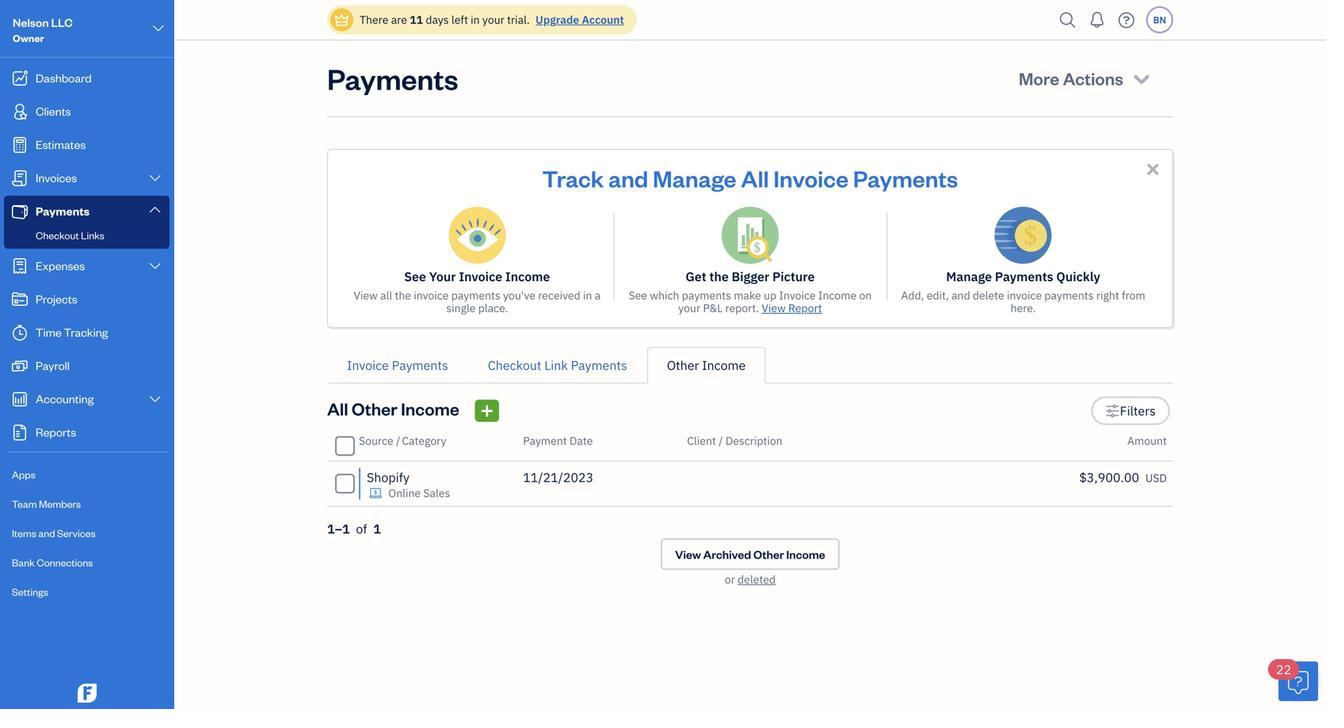 Task type: locate. For each thing, give the bounding box(es) containing it.
2 invoice from the left
[[1007, 288, 1042, 303]]

chevron large down image
[[151, 19, 166, 38], [148, 172, 162, 185], [148, 260, 162, 273]]

1 horizontal spatial your
[[679, 301, 701, 315]]

view right make
[[762, 301, 786, 315]]

checkout inside 'main' 'element'
[[36, 229, 79, 242]]

0 vertical spatial the
[[710, 268, 729, 285]]

1 horizontal spatial and
[[609, 163, 648, 193]]

0 vertical spatial all
[[741, 163, 769, 193]]

chevron large down image for expenses
[[148, 260, 162, 273]]

0 vertical spatial chevron large down image
[[151, 19, 166, 38]]

in
[[471, 12, 480, 27], [583, 288, 592, 303]]

get the bigger picture
[[686, 268, 815, 285]]

0 horizontal spatial checkout
[[36, 229, 79, 242]]

all down the invoice payments link
[[327, 397, 348, 420]]

2 payments from the left
[[682, 288, 731, 303]]

income inside view archived other income link
[[787, 547, 825, 562]]

archived
[[703, 547, 751, 562]]

up
[[764, 288, 777, 303]]

0 horizontal spatial payments
[[451, 288, 501, 303]]

invoice right delete
[[1007, 288, 1042, 303]]

view inside see your invoice income view all the invoice payments you've received in a single place.
[[354, 288, 378, 303]]

0 horizontal spatial and
[[38, 527, 55, 540]]

chevron large down image
[[148, 203, 162, 216], [148, 393, 162, 406]]

projects link
[[4, 284, 170, 315]]

0 horizontal spatial manage
[[653, 163, 737, 193]]

1 horizontal spatial payments
[[682, 288, 731, 303]]

1 vertical spatial the
[[395, 288, 411, 303]]

nelson llc owner
[[13, 15, 73, 44]]

1 horizontal spatial see
[[629, 288, 647, 303]]

1 chevron large down image from the top
[[148, 203, 162, 216]]

payments down quickly
[[1045, 288, 1094, 303]]

1 vertical spatial chevron large down image
[[148, 172, 162, 185]]

see inside see your invoice income view all the invoice payments you've received in a single place.
[[404, 268, 426, 285]]

your inside see which payments make up invoice income on your p&l report.
[[679, 301, 701, 315]]

1 horizontal spatial /
[[719, 433, 723, 448]]

invoice down "your"
[[414, 288, 449, 303]]

left
[[452, 12, 468, 27]]

/ right source
[[396, 433, 400, 448]]

invoice for payments
[[1007, 288, 1042, 303]]

close image
[[1144, 160, 1162, 178]]

1 vertical spatial other
[[352, 397, 398, 420]]

shopify
[[367, 469, 410, 486]]

chevron large down image for invoices
[[148, 172, 162, 185]]

payments for income
[[451, 288, 501, 303]]

0 vertical spatial chevron large down image
[[148, 203, 162, 216]]

1 invoice from the left
[[414, 288, 449, 303]]

other up deleted link at right bottom
[[754, 547, 784, 562]]

and right items at the left bottom
[[38, 527, 55, 540]]

time
[[36, 324, 62, 340]]

1–1 of 1
[[327, 521, 381, 537]]

other down the which
[[667, 357, 699, 374]]

all
[[380, 288, 392, 303]]

1 vertical spatial checkout
[[488, 357, 542, 374]]

0 vertical spatial manage
[[653, 163, 737, 193]]

1 horizontal spatial other
[[667, 357, 699, 374]]

chevron large down image up reports link
[[148, 393, 162, 406]]

0 horizontal spatial view
[[354, 288, 378, 303]]

0 vertical spatial and
[[609, 163, 648, 193]]

1 horizontal spatial in
[[583, 288, 592, 303]]

invoice
[[414, 288, 449, 303], [1007, 288, 1042, 303]]

connections
[[37, 556, 93, 569]]

2 vertical spatial other
[[754, 547, 784, 562]]

your left p&l at the top of the page
[[679, 301, 701, 315]]

income
[[505, 268, 550, 285], [819, 288, 857, 303], [702, 357, 746, 374], [401, 397, 459, 420], [787, 547, 825, 562]]

income inside other income link
[[702, 357, 746, 374]]

0 vertical spatial in
[[471, 12, 480, 27]]

payroll link
[[4, 350, 170, 382]]

payments down get
[[682, 288, 731, 303]]

payments down "your"
[[451, 288, 501, 303]]

0 horizontal spatial your
[[483, 12, 505, 27]]

checkout links link
[[7, 226, 166, 245]]

0 horizontal spatial the
[[395, 288, 411, 303]]

client image
[[10, 104, 29, 120]]

see left "your"
[[404, 268, 426, 285]]

/ for description
[[719, 433, 723, 448]]

links
[[81, 229, 104, 242]]

get
[[686, 268, 707, 285]]

there are 11 days left in your trial. upgrade account
[[360, 12, 624, 27]]

bank
[[12, 556, 35, 569]]

0 vertical spatial see
[[404, 268, 426, 285]]

payments inside see which payments make up invoice income on your p&l report.
[[682, 288, 731, 303]]

1 horizontal spatial manage
[[946, 268, 992, 285]]

2 vertical spatial chevron large down image
[[148, 260, 162, 273]]

payments link
[[4, 196, 170, 226]]

more actions button
[[1005, 59, 1167, 97]]

22 button
[[1269, 659, 1319, 701]]

filters
[[1120, 403, 1156, 419]]

view left 'archived'
[[675, 547, 701, 562]]

the right get
[[710, 268, 729, 285]]

and inside manage payments quickly add, edit, and delete invoice payments right from here.
[[952, 288, 970, 303]]

and for manage
[[609, 163, 648, 193]]

see inside see which payments make up invoice income on your p&l report.
[[629, 288, 647, 303]]

0 vertical spatial your
[[483, 12, 505, 27]]

see which payments make up invoice income on your p&l report.
[[629, 288, 872, 315]]

the
[[710, 268, 729, 285], [395, 288, 411, 303]]

0 vertical spatial checkout
[[36, 229, 79, 242]]

see for your
[[404, 268, 426, 285]]

apps link
[[4, 461, 170, 489]]

2 horizontal spatial other
[[754, 547, 784, 562]]

single
[[446, 301, 476, 315]]

1 vertical spatial chevron large down image
[[148, 393, 162, 406]]

0 horizontal spatial /
[[396, 433, 400, 448]]

p&l
[[703, 301, 723, 315]]

0 vertical spatial other
[[667, 357, 699, 374]]

see your invoice income image
[[449, 207, 506, 264]]

chevron large down image for accounting
[[148, 393, 162, 406]]

other
[[667, 357, 699, 374], [352, 397, 398, 420], [754, 547, 784, 562]]

other inside view archived other income link
[[754, 547, 784, 562]]

project image
[[10, 292, 29, 307]]

client / description
[[687, 433, 783, 448]]

22
[[1277, 661, 1292, 678]]

dashboard image
[[10, 71, 29, 86]]

2 horizontal spatial view
[[762, 301, 786, 315]]

$3,900.00 usd
[[1079, 469, 1167, 486]]

your
[[483, 12, 505, 27], [679, 301, 701, 315]]

accounting
[[36, 391, 94, 406]]

and inside items and services link
[[38, 527, 55, 540]]

manage payments quickly image
[[995, 207, 1052, 264]]

track and manage all invoice payments
[[542, 163, 958, 193]]

payment date button
[[523, 433, 593, 448]]

1 / from the left
[[396, 433, 400, 448]]

and for services
[[38, 527, 55, 540]]

crown image
[[334, 11, 350, 28]]

2 horizontal spatial and
[[952, 288, 970, 303]]

see
[[404, 268, 426, 285], [629, 288, 647, 303]]

payments
[[451, 288, 501, 303], [682, 288, 731, 303], [1045, 288, 1094, 303]]

client
[[687, 433, 716, 448]]

2 / from the left
[[719, 433, 723, 448]]

expense image
[[10, 258, 29, 274]]

chart image
[[10, 391, 29, 407]]

see left the which
[[629, 288, 647, 303]]

make
[[734, 288, 761, 303]]

view for view report
[[762, 301, 786, 315]]

settings
[[12, 585, 48, 598]]

checkout for checkout link payments
[[488, 357, 542, 374]]

/ right client
[[719, 433, 723, 448]]

payments inside see your invoice income view all the invoice payments you've received in a single place.
[[451, 288, 501, 303]]

you've
[[503, 288, 536, 303]]

2 chevron large down image from the top
[[148, 393, 162, 406]]

/
[[396, 433, 400, 448], [719, 433, 723, 448]]

team
[[12, 497, 37, 510]]

in right left
[[471, 12, 480, 27]]

settings image
[[1106, 401, 1120, 420]]

0 horizontal spatial all
[[327, 397, 348, 420]]

1 horizontal spatial checkout
[[488, 357, 542, 374]]

checkout up expenses
[[36, 229, 79, 242]]

3 payments from the left
[[1045, 288, 1094, 303]]

bn
[[1153, 13, 1167, 26]]

view left all
[[354, 288, 378, 303]]

chevron large down image inside payments link
[[148, 203, 162, 216]]

and
[[609, 163, 648, 193], [952, 288, 970, 303], [38, 527, 55, 540]]

11/21/2023
[[523, 469, 594, 486]]

1 horizontal spatial view
[[675, 547, 701, 562]]

and right the track
[[609, 163, 648, 193]]

0 horizontal spatial invoice
[[414, 288, 449, 303]]

2 horizontal spatial payments
[[1045, 288, 1094, 303]]

members
[[39, 497, 81, 510]]

chevrondown image
[[1131, 67, 1153, 90]]

the inside see your invoice income view all the invoice payments you've received in a single place.
[[395, 288, 411, 303]]

estimates link
[[4, 129, 170, 161]]

1 vertical spatial and
[[952, 288, 970, 303]]

invoice payments
[[347, 357, 448, 374]]

category
[[402, 433, 446, 448]]

checkout left link
[[488, 357, 542, 374]]

chevron large down image up checkout links link
[[148, 203, 162, 216]]

invoice inside see your invoice income view all the invoice payments you've received in a single place.
[[459, 268, 502, 285]]

reports
[[36, 424, 76, 439]]

on
[[859, 288, 872, 303]]

2 vertical spatial and
[[38, 527, 55, 540]]

all other income
[[327, 397, 459, 420]]

1 payments from the left
[[451, 288, 501, 303]]

payment image
[[10, 204, 29, 219]]

search image
[[1055, 8, 1081, 32]]

1 vertical spatial manage
[[946, 268, 992, 285]]

other income link
[[647, 347, 766, 384]]

1 vertical spatial see
[[629, 288, 647, 303]]

1 vertical spatial in
[[583, 288, 592, 303]]

invoice inside see your invoice income view all the invoice payments you've received in a single place.
[[414, 288, 449, 303]]

dashboard link
[[4, 63, 170, 94]]

income inside see your invoice income view all the invoice payments you've received in a single place.
[[505, 268, 550, 285]]

1 vertical spatial your
[[679, 301, 701, 315]]

and right edit,
[[952, 288, 970, 303]]

view
[[354, 288, 378, 303], [762, 301, 786, 315], [675, 547, 701, 562]]

online
[[389, 486, 421, 500]]

usd
[[1146, 471, 1167, 485]]

invoice inside manage payments quickly add, edit, and delete invoice payments right from here.
[[1007, 288, 1042, 303]]

chevron large down image inside 'invoices' "link"
[[148, 172, 162, 185]]

bank connections link
[[4, 549, 170, 577]]

payments inside manage payments quickly add, edit, and delete invoice payments right from here.
[[1045, 288, 1094, 303]]

invoice for your
[[414, 288, 449, 303]]

account
[[582, 12, 624, 27]]

1 horizontal spatial all
[[741, 163, 769, 193]]

1 horizontal spatial invoice
[[1007, 288, 1042, 303]]

all up "get the bigger picture"
[[741, 163, 769, 193]]

timer image
[[10, 325, 29, 341]]

other up source
[[352, 397, 398, 420]]

items and services
[[12, 527, 96, 540]]

in left a
[[583, 288, 592, 303]]

the right all
[[395, 288, 411, 303]]

view archived other income link
[[661, 538, 840, 570]]

0 horizontal spatial see
[[404, 268, 426, 285]]

or
[[725, 572, 735, 587]]

your left trial.
[[483, 12, 505, 27]]



Task type: describe. For each thing, give the bounding box(es) containing it.
payments for add,
[[1045, 288, 1094, 303]]

link
[[545, 357, 568, 374]]

invoices
[[36, 170, 77, 185]]

freshbooks image
[[74, 684, 100, 703]]

settings link
[[4, 578, 170, 606]]

notifications image
[[1085, 4, 1110, 36]]

amount button
[[1128, 433, 1167, 448]]

see your invoice income view all the invoice payments you've received in a single place.
[[354, 268, 601, 315]]

$3,900.00
[[1079, 469, 1140, 486]]

bigger
[[732, 268, 770, 285]]

invoice image
[[10, 170, 29, 186]]

or deleted
[[725, 572, 776, 587]]

0 horizontal spatial other
[[352, 397, 398, 420]]

invoice payments link
[[327, 347, 468, 384]]

main element
[[0, 0, 214, 709]]

resource center badge image
[[1279, 662, 1319, 701]]

payment date
[[523, 433, 593, 448]]

deleted
[[738, 572, 776, 587]]

invoices link
[[4, 162, 170, 194]]

clients link
[[4, 96, 170, 128]]

days
[[426, 12, 449, 27]]

edit,
[[927, 288, 949, 303]]

1
[[373, 521, 381, 537]]

of
[[356, 521, 367, 537]]

1–1
[[327, 521, 350, 537]]

your
[[429, 268, 456, 285]]

0 horizontal spatial in
[[471, 12, 480, 27]]

11
[[410, 12, 423, 27]]

there
[[360, 12, 389, 27]]

projects
[[36, 291, 77, 306]]

payroll
[[36, 358, 70, 373]]

more actions
[[1019, 67, 1124, 90]]

income inside see which payments make up invoice income on your p&l report.
[[819, 288, 857, 303]]

chevron large down image for payments
[[148, 203, 162, 216]]

team members
[[12, 497, 81, 510]]

right
[[1097, 288, 1120, 303]]

checkout link payments
[[488, 357, 627, 374]]

in inside see your invoice income view all the invoice payments you've received in a single place.
[[583, 288, 592, 303]]

source
[[359, 433, 394, 448]]

accounting link
[[4, 384, 170, 415]]

estimate image
[[10, 137, 29, 153]]

expenses link
[[4, 250, 170, 282]]

apps
[[12, 468, 35, 481]]

more
[[1019, 67, 1060, 90]]

time tracking
[[36, 324, 108, 340]]

view archived other income
[[675, 547, 825, 562]]

track
[[542, 163, 604, 193]]

quickly
[[1057, 268, 1101, 285]]

checkout for checkout links
[[36, 229, 79, 242]]

1 vertical spatial all
[[327, 397, 348, 420]]

received
[[538, 288, 581, 303]]

money image
[[10, 358, 29, 374]]

payment
[[523, 433, 567, 448]]

report image
[[10, 425, 29, 441]]

expenses
[[36, 258, 85, 273]]

manage payments quickly add, edit, and delete invoice payments right from here.
[[901, 268, 1146, 315]]

amount
[[1128, 433, 1167, 448]]

see for which
[[629, 288, 647, 303]]

nelson
[[13, 15, 49, 30]]

place.
[[478, 301, 508, 315]]

invoice inside see which payments make up invoice income on your p&l report.
[[779, 288, 816, 303]]

1 horizontal spatial the
[[710, 268, 729, 285]]

trial.
[[507, 12, 530, 27]]

view for view archived other income
[[675, 547, 701, 562]]

services
[[57, 527, 96, 540]]

from
[[1122, 288, 1146, 303]]

clients
[[36, 103, 71, 118]]

manage inside manage payments quickly add, edit, and delete invoice payments right from here.
[[946, 268, 992, 285]]

get the bigger picture image
[[722, 207, 779, 264]]

filters button
[[1091, 397, 1170, 425]]

estimates
[[36, 137, 86, 152]]

a
[[595, 288, 601, 303]]

which
[[650, 288, 680, 303]]

delete
[[973, 288, 1005, 303]]

upgrade account link
[[533, 12, 624, 27]]

bank connections
[[12, 556, 93, 569]]

team members link
[[4, 490, 170, 518]]

tracking
[[64, 324, 108, 340]]

source / category
[[359, 433, 446, 448]]

other inside other income link
[[667, 357, 699, 374]]

online sales
[[389, 486, 450, 500]]

upgrade
[[536, 12, 579, 27]]

add,
[[901, 288, 924, 303]]

sales
[[423, 486, 450, 500]]

/ for category
[[396, 433, 400, 448]]

checkout links
[[36, 229, 104, 242]]

dashboard
[[36, 70, 92, 85]]

owner
[[13, 31, 44, 44]]

go to help image
[[1114, 8, 1139, 32]]

deleted link
[[738, 572, 776, 587]]

here.
[[1011, 301, 1036, 315]]

time tracking link
[[4, 317, 170, 349]]

payments inside manage payments quickly add, edit, and delete invoice payments right from here.
[[995, 268, 1054, 285]]

items
[[12, 527, 36, 540]]

add new other income entry image
[[480, 401, 494, 420]]

are
[[391, 12, 407, 27]]

payments inside 'main' 'element'
[[36, 203, 90, 218]]



Task type: vqa. For each thing, say whether or not it's contained in the screenshot.
12 associated with Nov
no



